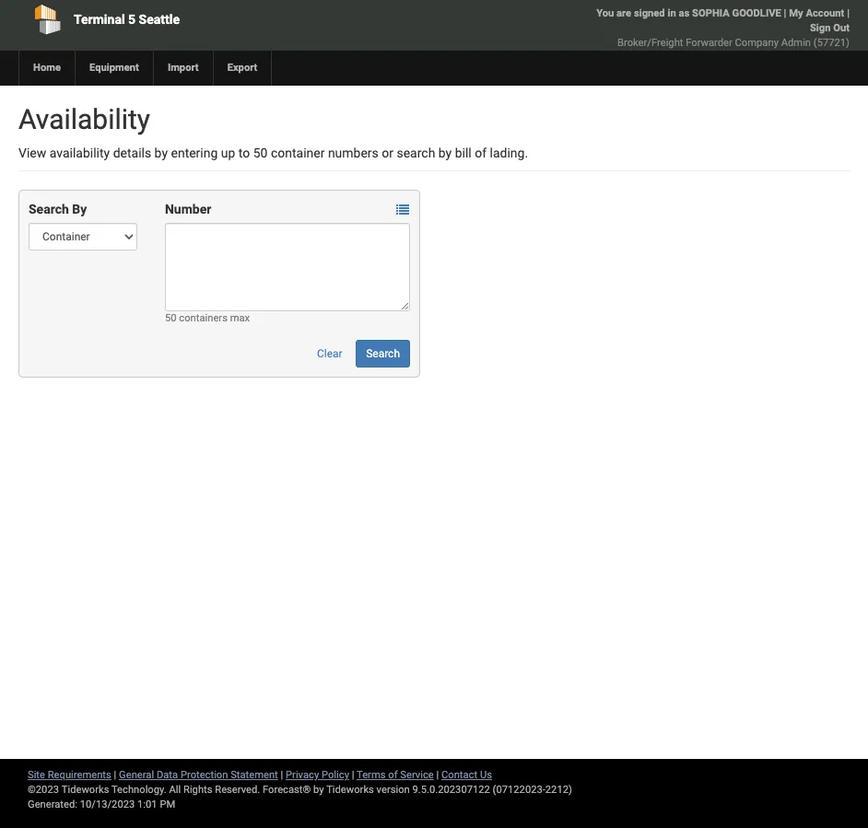 Task type: vqa. For each thing, say whether or not it's contained in the screenshot.
Forgot password? Log in
no



Task type: locate. For each thing, give the bounding box(es) containing it.
search inside button
[[366, 347, 400, 360]]

of right bill
[[475, 146, 487, 160]]

|
[[784, 7, 787, 19], [847, 7, 850, 19], [114, 770, 116, 782], [281, 770, 283, 782], [352, 770, 354, 782], [436, 770, 439, 782]]

availability
[[50, 146, 110, 160]]

by
[[154, 146, 168, 160], [439, 146, 452, 160], [313, 784, 324, 796]]

0 horizontal spatial by
[[154, 146, 168, 160]]

home link
[[18, 51, 75, 86]]

bill
[[455, 146, 472, 160]]

50 left containers
[[165, 312, 177, 324]]

0 horizontal spatial search
[[29, 202, 69, 217]]

1 horizontal spatial search
[[366, 347, 400, 360]]

1 vertical spatial of
[[388, 770, 398, 782]]

service
[[400, 770, 434, 782]]

50
[[253, 146, 268, 160], [165, 312, 177, 324]]

of
[[475, 146, 487, 160], [388, 770, 398, 782]]

technology.
[[112, 784, 167, 796]]

version
[[377, 784, 410, 796]]

search
[[29, 202, 69, 217], [366, 347, 400, 360]]

50 containers max
[[165, 312, 250, 324]]

terms of service link
[[357, 770, 434, 782]]

policy
[[322, 770, 349, 782]]

by down privacy policy link
[[313, 784, 324, 796]]

broker/freight
[[618, 37, 683, 49]]

admin
[[781, 37, 811, 49]]

max
[[230, 312, 250, 324]]

| up forecast®
[[281, 770, 283, 782]]

out
[[833, 22, 850, 34]]

0 vertical spatial of
[[475, 146, 487, 160]]

clear button
[[307, 340, 353, 368]]

details
[[113, 146, 151, 160]]

view
[[18, 146, 46, 160]]

2 horizontal spatial by
[[439, 146, 452, 160]]

1 horizontal spatial by
[[313, 784, 324, 796]]

0 horizontal spatial 50
[[165, 312, 177, 324]]

privacy policy link
[[286, 770, 349, 782]]

my
[[789, 7, 803, 19]]

| up 9.5.0.202307122
[[436, 770, 439, 782]]

0 vertical spatial search
[[29, 202, 69, 217]]

search left by
[[29, 202, 69, 217]]

sign
[[810, 22, 831, 34]]

clear
[[317, 347, 343, 360]]

statement
[[231, 770, 278, 782]]

privacy
[[286, 770, 319, 782]]

1 horizontal spatial 50
[[253, 146, 268, 160]]

search for search by
[[29, 202, 69, 217]]

50 right "to"
[[253, 146, 268, 160]]

are
[[617, 7, 632, 19]]

0 vertical spatial 50
[[253, 146, 268, 160]]

2212)
[[546, 784, 572, 796]]

up
[[221, 146, 235, 160]]

| left general
[[114, 770, 116, 782]]

9.5.0.202307122
[[412, 784, 490, 796]]

import
[[168, 62, 199, 74]]

(07122023-
[[493, 784, 546, 796]]

| up 'tideworks'
[[352, 770, 354, 782]]

search right clear
[[366, 347, 400, 360]]

by left bill
[[439, 146, 452, 160]]

0 horizontal spatial of
[[388, 770, 398, 782]]

container
[[271, 146, 325, 160]]

you are signed in as sophia goodlive | my account | sign out broker/freight forwarder company admin (57721)
[[596, 7, 850, 49]]

view availability details by entering up to 50 container numbers or search by bill of lading.
[[18, 146, 528, 160]]

protection
[[181, 770, 228, 782]]

us
[[480, 770, 492, 782]]

of up 'version'
[[388, 770, 398, 782]]

by right "details"
[[154, 146, 168, 160]]

goodlive
[[732, 7, 781, 19]]

1 vertical spatial search
[[366, 347, 400, 360]]

lading.
[[490, 146, 528, 160]]

terms
[[357, 770, 386, 782]]



Task type: describe. For each thing, give the bounding box(es) containing it.
signed
[[634, 7, 665, 19]]

export link
[[213, 51, 271, 86]]

search for search
[[366, 347, 400, 360]]

number
[[165, 202, 211, 217]]

terminal
[[74, 12, 125, 27]]

| left "my"
[[784, 7, 787, 19]]

site requirements | general data protection statement | privacy policy | terms of service | contact us ©2023 tideworks technology. all rights reserved. forecast® by tideworks version 9.5.0.202307122 (07122023-2212) generated: 10/13/2023 1:01 pm
[[28, 770, 572, 811]]

Number text field
[[165, 223, 410, 312]]

generated:
[[28, 799, 77, 811]]

rights
[[183, 784, 212, 796]]

contact
[[442, 770, 478, 782]]

search
[[397, 146, 435, 160]]

tideworks
[[326, 784, 374, 796]]

show list image
[[396, 204, 409, 217]]

equipment
[[89, 62, 139, 74]]

forwarder
[[686, 37, 733, 49]]

search button
[[356, 340, 410, 368]]

home
[[33, 62, 61, 74]]

1 vertical spatial 50
[[165, 312, 177, 324]]

1:01
[[137, 799, 157, 811]]

by
[[72, 202, 87, 217]]

account
[[806, 7, 845, 19]]

you
[[596, 7, 614, 19]]

import link
[[153, 51, 213, 86]]

containers
[[179, 312, 228, 324]]

site
[[28, 770, 45, 782]]

terminal 5 seattle link
[[18, 0, 349, 39]]

site requirements link
[[28, 770, 111, 782]]

seattle
[[139, 12, 180, 27]]

entering
[[171, 146, 218, 160]]

data
[[157, 770, 178, 782]]

sophia
[[692, 7, 730, 19]]

to
[[239, 146, 250, 160]]

company
[[735, 37, 779, 49]]

forecast®
[[263, 784, 311, 796]]

5
[[128, 12, 136, 27]]

reserved.
[[215, 784, 260, 796]]

requirements
[[48, 770, 111, 782]]

pm
[[160, 799, 175, 811]]

10/13/2023
[[80, 799, 135, 811]]

in
[[668, 7, 676, 19]]

all
[[169, 784, 181, 796]]

export
[[227, 62, 258, 74]]

general data protection statement link
[[119, 770, 278, 782]]

contact us link
[[442, 770, 492, 782]]

equipment link
[[75, 51, 153, 86]]

terminal 5 seattle
[[74, 12, 180, 27]]

of inside site requirements | general data protection statement | privacy policy | terms of service | contact us ©2023 tideworks technology. all rights reserved. forecast® by tideworks version 9.5.0.202307122 (07122023-2212) generated: 10/13/2023 1:01 pm
[[388, 770, 398, 782]]

by inside site requirements | general data protection statement | privacy policy | terms of service | contact us ©2023 tideworks technology. all rights reserved. forecast® by tideworks version 9.5.0.202307122 (07122023-2212) generated: 10/13/2023 1:01 pm
[[313, 784, 324, 796]]

©2023 tideworks
[[28, 784, 109, 796]]

as
[[679, 7, 690, 19]]

availability
[[18, 103, 150, 135]]

sign out link
[[810, 22, 850, 34]]

search by
[[29, 202, 87, 217]]

or
[[382, 146, 394, 160]]

1 horizontal spatial of
[[475, 146, 487, 160]]

| up out
[[847, 7, 850, 19]]

numbers
[[328, 146, 379, 160]]

(57721)
[[814, 37, 850, 49]]

my account link
[[789, 7, 845, 19]]

general
[[119, 770, 154, 782]]



